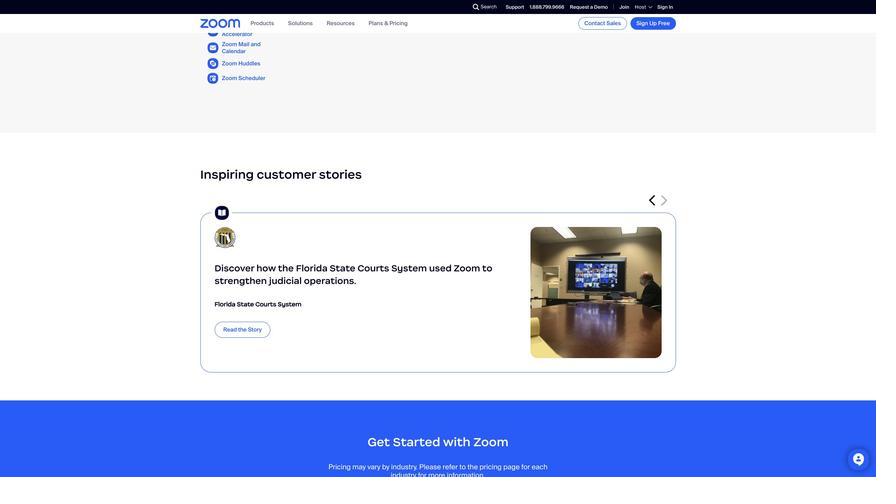 Task type: vqa. For each thing, say whether or not it's contained in the screenshot.
your to the middle
no



Task type: locate. For each thing, give the bounding box(es) containing it.
1 vertical spatial system
[[278, 301, 302, 308]]

florida up read
[[215, 301, 236, 308]]

zoom inside the zoom mail and calendar
[[222, 41, 237, 48]]

the right read
[[238, 326, 247, 334]]

plans & pricing
[[369, 20, 408, 27]]

resources button
[[327, 20, 355, 27]]

state up operations.
[[330, 263, 356, 274]]

search image
[[473, 4, 479, 10], [473, 4, 479, 10]]

the inside 'read the story' link
[[238, 326, 247, 334]]

system left "used"
[[392, 263, 427, 274]]

zoom
[[222, 11, 237, 19], [222, 24, 237, 31], [222, 41, 237, 48], [222, 60, 237, 67], [222, 75, 237, 82], [454, 263, 480, 274], [474, 435, 509, 450]]

1 horizontal spatial pricing
[[390, 20, 408, 27]]

1 horizontal spatial the
[[278, 263, 294, 274]]

1 horizontal spatial to
[[483, 263, 493, 274]]

demo
[[595, 4, 608, 10]]

sign in
[[658, 4, 674, 10]]

by
[[382, 463, 390, 472]]

zoom up pricing
[[474, 435, 509, 450]]

solutions button
[[288, 20, 313, 27]]

1 vertical spatial to
[[460, 463, 466, 472]]

zoom right appointment scheduler image at the left of page
[[222, 75, 237, 82]]

the
[[278, 263, 294, 274], [238, 326, 247, 334], [468, 463, 478, 472]]

0 vertical spatial state
[[330, 263, 356, 274]]

industry
[[391, 471, 417, 477]]

florida
[[296, 263, 328, 274], [215, 301, 236, 308]]

None search field
[[447, 1, 475, 13]]

1 vertical spatial sign
[[637, 20, 649, 27]]

virtual working spaces image
[[207, 58, 219, 69]]

used
[[429, 263, 452, 274]]

system down the judicial
[[278, 301, 302, 308]]

1 vertical spatial pricing
[[329, 463, 351, 472]]

0 vertical spatial the
[[278, 263, 294, 274]]

sign left up
[[637, 20, 649, 27]]

zoom up zoom logo
[[222, 11, 237, 19]]

the left pricing
[[468, 463, 478, 472]]

zoom down calendar
[[222, 60, 237, 67]]

0 vertical spatial system
[[392, 263, 427, 274]]

0 horizontal spatial the
[[238, 326, 247, 334]]

pricing right &
[[390, 20, 408, 27]]

1 vertical spatial the
[[238, 326, 247, 334]]

refer
[[443, 463, 458, 472]]

for left each
[[522, 463, 530, 472]]

support
[[506, 4, 525, 10]]

sign
[[658, 4, 668, 10], [637, 20, 649, 27]]

1 vertical spatial courts
[[256, 301, 277, 308]]

for left more
[[418, 471, 427, 477]]

0 horizontal spatial state
[[237, 301, 254, 308]]

join
[[620, 4, 630, 10]]

pricing inside pricing may vary by industry. please refer to the pricing page for each industry for more information.
[[329, 463, 351, 472]]

courts inside discover how the florida state courts system used zoom to strengthen judicial operations.
[[358, 263, 390, 274]]

0 horizontal spatial courts
[[256, 301, 277, 308]]

judicial
[[269, 275, 302, 287]]

contact
[[585, 20, 606, 27]]

0 vertical spatial sign
[[658, 4, 668, 10]]

zoom inside zoom revenue accelerator
[[222, 24, 237, 31]]

for
[[522, 463, 530, 472], [418, 471, 427, 477]]

the up the judicial
[[278, 263, 294, 274]]

2 horizontal spatial the
[[468, 463, 478, 472]]

1.888.799.9666 link
[[530, 4, 565, 10]]

1 vertical spatial florida
[[215, 301, 236, 308]]

zoom for zoom whiteboard
[[222, 11, 237, 19]]

read
[[223, 326, 237, 334]]

0 vertical spatial pricing
[[390, 20, 408, 27]]

to inside pricing may vary by industry. please refer to the pricing page for each industry for more information.
[[460, 463, 466, 472]]

zoom mail and calendar
[[222, 41, 261, 55]]

zoom whiteboard link
[[222, 11, 269, 19]]

florida inside discover how the florida state courts system used zoom to strengthen judicial operations.
[[296, 263, 328, 274]]

1 horizontal spatial state
[[330, 263, 356, 274]]

0 vertical spatial to
[[483, 263, 493, 274]]

page
[[504, 463, 520, 472]]

please
[[420, 463, 441, 472]]

started
[[393, 435, 441, 450]]

more
[[429, 471, 446, 477]]

stories
[[319, 167, 362, 182]]

sign left in
[[658, 4, 668, 10]]

scheduler
[[239, 75, 266, 82]]

inspiring
[[200, 167, 254, 182]]

zoom down accelerator
[[222, 41, 237, 48]]

0 vertical spatial courts
[[358, 263, 390, 274]]

the inside discover how the florida state courts system used zoom to strengthen judicial operations.
[[278, 263, 294, 274]]

system
[[392, 263, 427, 274], [278, 301, 302, 308]]

huddles
[[239, 60, 261, 67]]

florida up operations.
[[296, 263, 328, 274]]

state down strengthen
[[237, 301, 254, 308]]

0 vertical spatial florida
[[296, 263, 328, 274]]

0 horizontal spatial sign
[[637, 20, 649, 27]]

contact sales link
[[579, 17, 627, 30]]

pricing
[[390, 20, 408, 27], [329, 463, 351, 472]]

zoom for zoom mail and calendar
[[222, 41, 237, 48]]

0 horizontal spatial for
[[418, 471, 427, 477]]

the inside pricing may vary by industry. please refer to the pricing page for each industry for more information.
[[468, 463, 478, 472]]

1 horizontal spatial courts
[[358, 263, 390, 274]]

appointment scheduler image
[[207, 73, 219, 84]]

0 horizontal spatial to
[[460, 463, 466, 472]]

0 horizontal spatial florida
[[215, 301, 236, 308]]

zoom right "used"
[[454, 263, 480, 274]]

and
[[251, 41, 261, 48]]

zoom right conversation intelligence image
[[222, 24, 237, 31]]

strengthen
[[215, 275, 267, 287]]

zoom huddles
[[222, 60, 261, 67]]

florida state courts system
[[215, 301, 302, 308]]

get
[[368, 435, 390, 450]]

1 horizontal spatial florida
[[296, 263, 328, 274]]

1 horizontal spatial for
[[522, 463, 530, 472]]

products button
[[251, 20, 274, 27]]

to
[[483, 263, 493, 274], [460, 463, 466, 472]]

2 vertical spatial the
[[468, 463, 478, 472]]

get started with zoom
[[368, 435, 509, 450]]

support link
[[506, 4, 525, 10]]

pricing left may
[[329, 463, 351, 472]]

1 horizontal spatial sign
[[658, 4, 668, 10]]

courts
[[358, 263, 390, 274], [256, 301, 277, 308]]

previous slide image
[[650, 195, 656, 206]]

1 horizontal spatial system
[[392, 263, 427, 274]]

contact sales
[[585, 20, 621, 27]]

1 vertical spatial state
[[237, 301, 254, 308]]

sign for sign in
[[658, 4, 668, 10]]

state
[[330, 263, 356, 274], [237, 301, 254, 308]]

request a demo link
[[570, 4, 608, 10]]

products
[[251, 20, 274, 27]]

0 horizontal spatial pricing
[[329, 463, 351, 472]]



Task type: describe. For each thing, give the bounding box(es) containing it.
host
[[635, 4, 647, 10]]

zoom for zoom revenue accelerator
[[222, 24, 237, 31]]

plans
[[369, 20, 383, 27]]

system inside discover how the florida state courts system used zoom to strengthen judicial operations.
[[392, 263, 427, 274]]

solutions
[[288, 20, 313, 27]]

conversation intelligence image
[[207, 25, 219, 36]]

online whiteboard image
[[207, 9, 219, 21]]

resources
[[327, 20, 355, 27]]

state inside discover how the florida state courts system used zoom to strengthen judicial operations.
[[330, 263, 356, 274]]

sign up free
[[637, 20, 670, 27]]

up
[[650, 20, 657, 27]]

mail
[[239, 41, 250, 48]]

zoom scheduler
[[222, 75, 266, 82]]

zoom for zoom scheduler
[[222, 75, 237, 82]]

judge holding court session virutally image
[[531, 227, 662, 358]]

calendar
[[222, 47, 246, 55]]

email & scheduler image
[[207, 42, 219, 53]]

pricing may vary by industry. please refer to the pricing page for each industry for more information.
[[329, 463, 548, 477]]

vary
[[368, 463, 381, 472]]

testimonial icon story image
[[211, 203, 232, 224]]

to inside discover how the florida state courts system used zoom to strengthen judicial operations.
[[483, 263, 493, 274]]

sign in link
[[658, 4, 674, 10]]

zoom for zoom huddles
[[222, 60, 237, 67]]

story
[[248, 326, 262, 334]]

sign up free link
[[631, 17, 676, 30]]

industry.
[[391, 463, 418, 472]]

customer
[[257, 167, 316, 182]]

zoom whiteboard
[[222, 11, 269, 19]]

information.
[[447, 471, 486, 477]]

free
[[659, 20, 670, 27]]

request
[[570, 4, 590, 10]]

how
[[257, 263, 276, 274]]

with
[[443, 435, 471, 450]]

zoom scheduler link
[[222, 75, 266, 82]]

revenue
[[239, 24, 261, 31]]

zoom logo image
[[200, 19, 240, 28]]

sales
[[607, 20, 621, 27]]

discover how the florida state courts system used zoom to strengthen judicial operations.
[[215, 263, 493, 287]]

0 horizontal spatial system
[[278, 301, 302, 308]]

discover
[[215, 263, 255, 274]]

read the story
[[223, 326, 262, 334]]

testimonialcarouselitemblockproxy-4 element
[[200, 203, 676, 373]]

host button
[[635, 4, 652, 10]]

read the story link
[[215, 322, 271, 338]]

zoom inside discover how the florida state courts system used zoom to strengthen judicial operations.
[[454, 263, 480, 274]]

inspiring customer stories
[[200, 167, 362, 182]]

&
[[385, 20, 388, 27]]

zoom revenue accelerator link
[[222, 24, 279, 38]]

in
[[669, 4, 674, 10]]

request a demo
[[570, 4, 608, 10]]

zoom revenue accelerator
[[222, 24, 261, 38]]

operations.
[[304, 275, 357, 287]]

accelerator
[[222, 31, 253, 38]]

a
[[591, 4, 593, 10]]

whiteboard
[[239, 11, 269, 19]]

each
[[532, 463, 548, 472]]

1.888.799.9666
[[530, 4, 565, 10]]

search
[[481, 3, 497, 10]]

florida state court administration image
[[215, 227, 280, 248]]

plans & pricing link
[[369, 20, 408, 27]]

pricing
[[480, 463, 502, 472]]

sign for sign up free
[[637, 20, 649, 27]]

may
[[353, 463, 366, 472]]

zoom huddles link
[[222, 60, 261, 67]]

join link
[[620, 4, 630, 10]]

zoom mail and calendar link
[[222, 41, 279, 55]]



